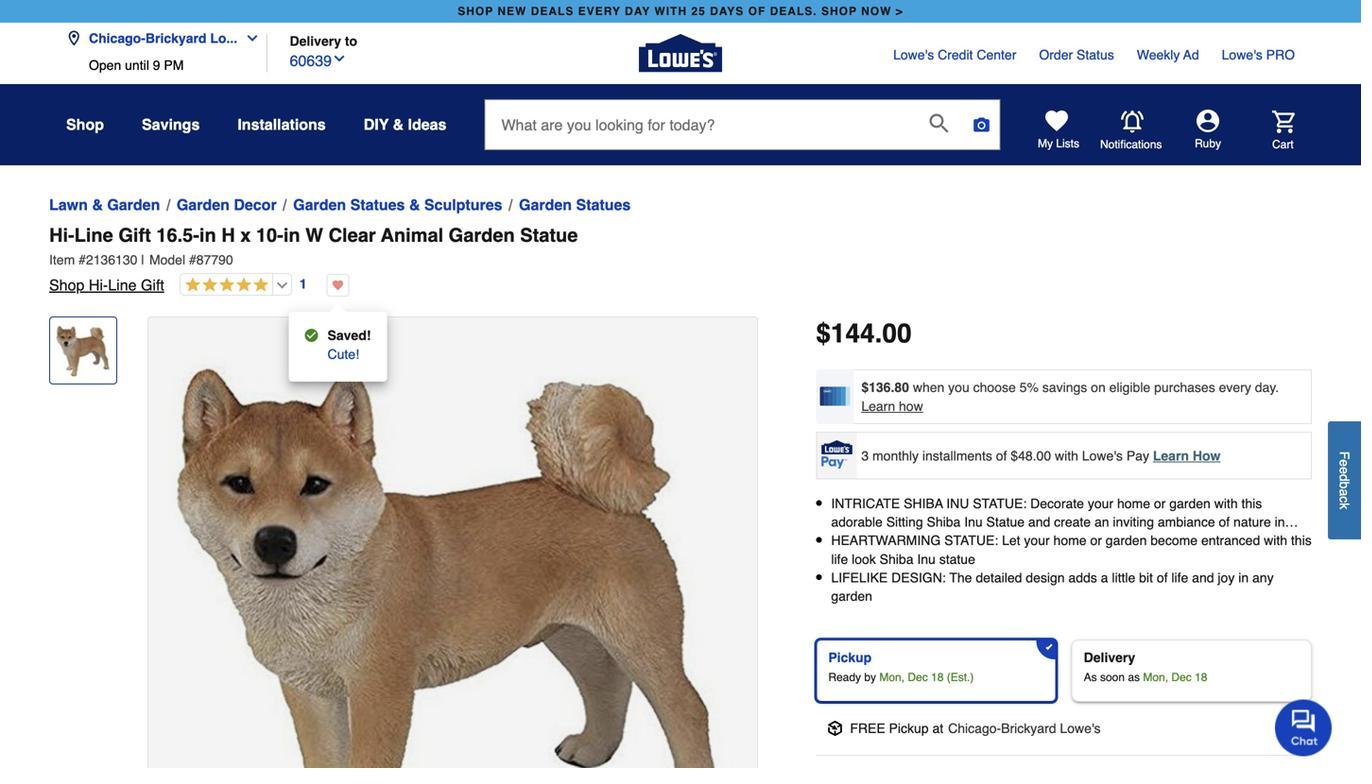 Task type: locate. For each thing, give the bounding box(es) containing it.
gift down |
[[141, 277, 164, 294]]

shop for shop
[[66, 116, 104, 133]]

with down nature
[[1264, 533, 1288, 549]]

savings button
[[142, 108, 200, 142]]

0 vertical spatial statue
[[520, 225, 578, 246]]

1 dec from the left
[[908, 671, 928, 685]]

shop left new
[[458, 5, 494, 18]]

weekly ad link
[[1137, 45, 1199, 64]]

garden for garden statues
[[519, 196, 572, 214]]

0 vertical spatial and
[[1029, 515, 1051, 530]]

chicago-
[[89, 31, 146, 46], [948, 721, 1001, 737]]

center
[[977, 47, 1017, 62]]

b
[[1337, 482, 1353, 489]]

garden up 16.5-
[[107, 196, 160, 214]]

delivery inside delivery as soon as mon, dec 18
[[1084, 651, 1136, 666]]

in inside heartwarming statue: let your home or garden become entranced with this life look shiba inu statue lifelike design: the detailed design adds a little bit of life and  joy in any garden
[[1239, 570, 1249, 586]]

1 vertical spatial and
[[1192, 570, 1215, 586]]

garden down inviting
[[1106, 533, 1147, 549]]

chicago-brickyard lo... button
[[66, 19, 268, 58]]

shiba inside heartwarming statue: let your home or garden become entranced with this life look shiba inu statue lifelike design: the detailed design adds a little bit of life and  joy in any garden
[[880, 552, 914, 567]]

1 horizontal spatial a
[[1337, 489, 1353, 496]]

learn inside "$136.80 when you choose 5% savings on eligible purchases every day. learn how"
[[862, 399, 896, 414]]

mon, right as
[[1143, 671, 1169, 685]]

shiba inside 'intricate shiba inu statue: decorate your home or garden with this adorable sitting shiba inu statue and create an inviting ambiance of nature in your home'
[[927, 515, 961, 530]]

0 horizontal spatial #
[[79, 252, 86, 268]]

1 vertical spatial statue
[[987, 515, 1025, 530]]

installations
[[238, 116, 326, 133]]

create
[[1054, 515, 1091, 530]]

garden for garden statues & sculptures
[[293, 196, 346, 214]]

0 horizontal spatial hi-
[[49, 225, 74, 246]]

2 vertical spatial of
[[1157, 570, 1168, 586]]

and left joy at the bottom right of the page
[[1192, 570, 1215, 586]]

days
[[710, 5, 744, 18]]

inu down inu
[[965, 515, 983, 530]]

00
[[883, 319, 912, 349]]

garden up "h"
[[177, 196, 230, 214]]

d
[[1337, 474, 1353, 482]]

2 statues from the left
[[576, 196, 631, 214]]

lo...
[[210, 31, 237, 46]]

check circle filled image
[[305, 328, 318, 343]]

as
[[1084, 671, 1097, 685]]

2 vertical spatial with
[[1264, 533, 1288, 549]]

mon, inside delivery as soon as mon, dec 18
[[1143, 671, 1169, 685]]

dec inside delivery as soon as mon, dec 18
[[1172, 671, 1192, 685]]

design
[[1026, 570, 1065, 586]]

1 vertical spatial statue:
[[945, 533, 999, 549]]

open until 9 pm
[[89, 58, 184, 73]]

0 horizontal spatial brickyard
[[145, 31, 207, 46]]

model
[[149, 252, 185, 268]]

# right model
[[189, 252, 196, 268]]

1 horizontal spatial mon,
[[1143, 671, 1169, 685]]

0 vertical spatial garden
[[1170, 496, 1211, 512]]

e up b
[[1337, 467, 1353, 474]]

1 horizontal spatial and
[[1192, 570, 1215, 586]]

1 horizontal spatial shiba
[[927, 515, 961, 530]]

|
[[141, 252, 145, 268]]

inu inside 'intricate shiba inu statue: decorate your home or garden with this adorable sitting shiba inu statue and create an inviting ambiance of nature in your home'
[[965, 515, 983, 530]]

1 statues from the left
[[350, 196, 405, 214]]

lowe's home improvement notification center image
[[1121, 110, 1144, 133]]

2 18 from the left
[[1195, 671, 1208, 685]]

0 vertical spatial chicago-
[[89, 31, 146, 46]]

delivery as soon as mon, dec 18
[[1084, 651, 1208, 685]]

0 vertical spatial line
[[74, 225, 113, 246]]

shop left now at right top
[[822, 5, 857, 18]]

garden down sculptures
[[449, 225, 515, 246]]

shiba down inu
[[927, 515, 961, 530]]

hi-line gift  #87790 - thumbnail image
[[54, 321, 113, 380]]

your down adorable
[[831, 533, 857, 549]]

$ 144 . 00
[[816, 319, 912, 349]]

1 vertical spatial or
[[1091, 533, 1102, 549]]

0 horizontal spatial this
[[1242, 496, 1263, 512]]

intricate shiba inu statue: decorate your home or garden with this adorable sitting shiba inu statue and create an inviting ambiance of nature in your home
[[831, 496, 1285, 549]]

hi- up item
[[49, 225, 74, 246]]

1 horizontal spatial inu
[[965, 515, 983, 530]]

this inside 'intricate shiba inu statue: decorate your home or garden with this adorable sitting shiba inu statue and create an inviting ambiance of nature in your home'
[[1242, 496, 1263, 512]]

18 right as
[[1195, 671, 1208, 685]]

garden inside 'intricate shiba inu statue: decorate your home or garden with this adorable sitting shiba inu statue and create an inviting ambiance of nature in your home'
[[1170, 496, 1211, 512]]

this inside heartwarming statue: let your home or garden become entranced with this life look shiba inu statue lifelike design: the detailed design adds a little bit of life and  joy in any garden
[[1291, 533, 1312, 549]]

line down 2136130
[[108, 277, 137, 294]]

pickup ready by mon, dec 18 (est.)
[[829, 651, 974, 685]]

cute! link
[[328, 343, 359, 366]]

0 horizontal spatial &
[[92, 196, 103, 214]]

18 inside delivery as soon as mon, dec 18
[[1195, 671, 1208, 685]]

inviting
[[1113, 515, 1154, 530]]

0 horizontal spatial life
[[831, 552, 848, 567]]

statue up let
[[987, 515, 1025, 530]]

1 horizontal spatial your
[[1024, 533, 1050, 549]]

of left $48.00
[[996, 448, 1007, 464]]

statue down garden statues link
[[520, 225, 578, 246]]

2 # from the left
[[189, 252, 196, 268]]

c
[[1337, 496, 1353, 503]]

#
[[79, 252, 86, 268], [189, 252, 196, 268]]

2 horizontal spatial garden
[[1170, 496, 1211, 512]]

weekly ad
[[1137, 47, 1199, 62]]

learn right pay
[[1153, 448, 1189, 464]]

shop down open
[[66, 116, 104, 133]]

brickyard up pm
[[145, 31, 207, 46]]

1 horizontal spatial learn
[[1153, 448, 1189, 464]]

lowe's left pay
[[1082, 448, 1123, 464]]

2 horizontal spatial of
[[1219, 515, 1230, 530]]

learn how link
[[1153, 448, 1221, 464]]

hi-line gift  #87790 image
[[148, 318, 757, 769]]

1 horizontal spatial this
[[1291, 533, 1312, 549]]

e up d
[[1337, 460, 1353, 467]]

dec right as
[[1172, 671, 1192, 685]]

1 vertical spatial with
[[1215, 496, 1238, 512]]

0 horizontal spatial and
[[1029, 515, 1051, 530]]

pickup left 'at'
[[889, 721, 929, 737]]

gift
[[118, 225, 151, 246], [141, 277, 164, 294]]

0 horizontal spatial garden
[[831, 589, 873, 604]]

in inside 'intricate shiba inu statue: decorate your home or garden with this adorable sitting shiba inu statue and create an inviting ambiance of nature in your home'
[[1275, 515, 1285, 530]]

by
[[865, 671, 876, 685]]

1 horizontal spatial chevron down image
[[332, 51, 347, 66]]

ambiance
[[1158, 515, 1216, 530]]

0 vertical spatial or
[[1154, 496, 1166, 512]]

garden for garden decor
[[177, 196, 230, 214]]

statue:
[[973, 496, 1027, 512], [945, 533, 999, 549]]

dec inside pickup ready by mon, dec 18 (est.)
[[908, 671, 928, 685]]

with inside 'intricate shiba inu statue: decorate your home or garden with this adorable sitting shiba inu statue and create an inviting ambiance of nature in your home'
[[1215, 496, 1238, 512]]

sculptures
[[424, 196, 503, 214]]

brickyard
[[145, 31, 207, 46], [1001, 721, 1057, 737]]

and down "decorate"
[[1029, 515, 1051, 530]]

1 vertical spatial inu
[[917, 552, 936, 567]]

pickup image
[[828, 721, 843, 737]]

mon, inside pickup ready by mon, dec 18 (est.)
[[880, 671, 905, 685]]

0 horizontal spatial learn
[[862, 399, 896, 414]]

1 horizontal spatial or
[[1154, 496, 1166, 512]]

free
[[850, 721, 886, 737]]

1 mon, from the left
[[880, 671, 905, 685]]

heart filled image
[[327, 274, 349, 297]]

& up the animal
[[409, 196, 420, 214]]

0 vertical spatial a
[[1337, 489, 1353, 496]]

statue: up let
[[973, 496, 1027, 512]]

1 horizontal spatial statue
[[987, 515, 1025, 530]]

lowe's left credit on the top
[[894, 47, 934, 62]]

and inside heartwarming statue: let your home or garden become entranced with this life look shiba inu statue lifelike design: the detailed design adds a little bit of life and  joy in any garden
[[1192, 570, 1215, 586]]

1 horizontal spatial shop
[[822, 5, 857, 18]]

your right let
[[1024, 533, 1050, 549]]

garden statues link
[[519, 194, 631, 217]]

inu inside heartwarming statue: let your home or garden become entranced with this life look shiba inu statue lifelike design: the detailed design adds a little bit of life and  joy in any garden
[[917, 552, 936, 567]]

& inside button
[[393, 116, 404, 133]]

you
[[949, 380, 970, 395]]

garden right sculptures
[[519, 196, 572, 214]]

delivery up soon
[[1084, 651, 1136, 666]]

camera image
[[972, 115, 991, 134]]

2 shop from the left
[[822, 5, 857, 18]]

delivery
[[290, 34, 341, 49], [1084, 651, 1136, 666]]

0 horizontal spatial chicago-
[[89, 31, 146, 46]]

1 horizontal spatial home
[[1054, 533, 1087, 549]]

option group
[[809, 633, 1320, 710]]

life
[[831, 552, 848, 567], [1172, 570, 1189, 586]]

animal
[[381, 225, 444, 246]]

hi- down 2136130
[[89, 277, 108, 294]]

hi-line gift 16.5-in h x 10-in w clear animal garden statue item # 2136130 | model # 87790
[[49, 225, 578, 268]]

chevron down image left delivery to
[[237, 31, 260, 46]]

life right the "bit"
[[1172, 570, 1189, 586]]

1 vertical spatial hi-
[[89, 277, 108, 294]]

learn down '$136.80'
[[862, 399, 896, 414]]

garden down lifelike
[[831, 589, 873, 604]]

of
[[748, 5, 766, 18]]

inu for statue
[[917, 552, 936, 567]]

and inside 'intricate shiba inu statue: decorate your home or garden with this adorable sitting shiba inu statue and create an inviting ambiance of nature in your home'
[[1029, 515, 1051, 530]]

0 horizontal spatial shiba
[[880, 552, 914, 567]]

1 vertical spatial brickyard
[[1001, 721, 1057, 737]]

of right the "bit"
[[1157, 570, 1168, 586]]

learn how button
[[862, 397, 923, 416]]

1 horizontal spatial &
[[393, 116, 404, 133]]

home up look
[[861, 533, 894, 549]]

0 horizontal spatial delivery
[[290, 34, 341, 49]]

0 vertical spatial shop
[[66, 116, 104, 133]]

in
[[199, 225, 216, 246], [283, 225, 300, 246], [1275, 515, 1285, 530], [1239, 570, 1249, 586]]

1 vertical spatial delivery
[[1084, 651, 1136, 666]]

delivery up 60639
[[290, 34, 341, 49]]

line up 2136130
[[74, 225, 113, 246]]

None search field
[[485, 99, 1001, 165]]

garden up w
[[293, 196, 346, 214]]

0 vertical spatial this
[[1242, 496, 1263, 512]]

mon, right by
[[880, 671, 905, 685]]

0 vertical spatial brickyard
[[145, 31, 207, 46]]

1 vertical spatial life
[[1172, 570, 1189, 586]]

1 horizontal spatial with
[[1215, 496, 1238, 512]]

of
[[996, 448, 1007, 464], [1219, 515, 1230, 530], [1157, 570, 1168, 586]]

1 vertical spatial this
[[1291, 533, 1312, 549]]

1 horizontal spatial 18
[[1195, 671, 1208, 685]]

dec left (est.) at the bottom
[[908, 671, 928, 685]]

0 horizontal spatial with
[[1055, 448, 1079, 464]]

2 horizontal spatial with
[[1264, 533, 1288, 549]]

0 vertical spatial chevron down image
[[237, 31, 260, 46]]

lowe's home improvement lists image
[[1046, 110, 1068, 132]]

shop hi-line gift
[[49, 277, 164, 294]]

0 vertical spatial hi-
[[49, 225, 74, 246]]

0 horizontal spatial statue
[[520, 225, 578, 246]]

pay
[[1127, 448, 1150, 464]]

in right joy at the bottom right of the page
[[1239, 570, 1249, 586]]

&
[[393, 116, 404, 133], [92, 196, 103, 214], [409, 196, 420, 214]]

a left the "little"
[[1101, 570, 1109, 586]]

until
[[125, 58, 149, 73]]

Search Query text field
[[485, 100, 915, 149]]

1 horizontal spatial hi-
[[89, 277, 108, 294]]

little
[[1112, 570, 1136, 586]]

1 vertical spatial a
[[1101, 570, 1109, 586]]

$136.80 when you choose 5% savings on eligible purchases every day. learn how
[[862, 380, 1279, 414]]

1 horizontal spatial garden
[[1106, 533, 1147, 549]]

or up inviting
[[1154, 496, 1166, 512]]

0 vertical spatial delivery
[[290, 34, 341, 49]]

0 vertical spatial with
[[1055, 448, 1079, 464]]

adorable
[[831, 515, 883, 530]]

0 vertical spatial life
[[831, 552, 848, 567]]

home down 'create'
[[1054, 533, 1087, 549]]

0 horizontal spatial pickup
[[829, 651, 872, 666]]

chevron down image inside 60639 button
[[332, 51, 347, 66]]

a up k at the right bottom of the page
[[1337, 489, 1353, 496]]

0 horizontal spatial dec
[[908, 671, 928, 685]]

0 vertical spatial learn
[[862, 399, 896, 414]]

chicago- inside chicago-brickyard lo... button
[[89, 31, 146, 46]]

with right $48.00
[[1055, 448, 1079, 464]]

0 vertical spatial shiba
[[927, 515, 961, 530]]

2 mon, from the left
[[1143, 671, 1169, 685]]

let
[[1002, 533, 1021, 549]]

0 horizontal spatial statues
[[350, 196, 405, 214]]

shiba down the heartwarming
[[880, 552, 914, 567]]

your up an
[[1088, 496, 1114, 512]]

of up entranced
[[1219, 515, 1230, 530]]

1 horizontal spatial delivery
[[1084, 651, 1136, 666]]

garden up the ambiance
[[1170, 496, 1211, 512]]

inu up design:
[[917, 552, 936, 567]]

statue inside hi-line gift 16.5-in h x 10-in w clear animal garden statue item # 2136130 | model # 87790
[[520, 225, 578, 246]]

lowe's credit center
[[894, 47, 1017, 62]]

home up inviting
[[1118, 496, 1151, 512]]

detailed
[[976, 570, 1022, 586]]

lowe's down as
[[1060, 721, 1101, 737]]

0 horizontal spatial mon,
[[880, 671, 905, 685]]

0 horizontal spatial shop
[[458, 5, 494, 18]]

0 horizontal spatial a
[[1101, 570, 1109, 586]]

& right diy
[[393, 116, 404, 133]]

0 vertical spatial pickup
[[829, 651, 872, 666]]

on
[[1091, 380, 1106, 395]]

this for intricate shiba inu statue: decorate your home or garden with this adorable sitting shiba inu statue and create an inviting ambiance of nature in your home
[[1242, 496, 1263, 512]]

1 vertical spatial shiba
[[880, 552, 914, 567]]

garden decor
[[177, 196, 277, 214]]

become
[[1151, 533, 1198, 549]]

order
[[1039, 47, 1073, 62]]

a inside button
[[1337, 489, 1353, 496]]

0 horizontal spatial of
[[996, 448, 1007, 464]]

chevron down image
[[237, 31, 260, 46], [332, 51, 347, 66]]

lists
[[1056, 137, 1080, 150]]

& right lawn
[[92, 196, 103, 214]]

a inside heartwarming statue: let your home or garden become entranced with this life look shiba inu statue lifelike design: the detailed design adds a little bit of life and  joy in any garden
[[1101, 570, 1109, 586]]

in right nature
[[1275, 515, 1285, 530]]

gift up |
[[118, 225, 151, 246]]

to
[[345, 34, 357, 49]]

pickup up ready
[[829, 651, 872, 666]]

0 horizontal spatial or
[[1091, 533, 1102, 549]]

or down an
[[1091, 533, 1102, 549]]

lowe's left pro
[[1222, 47, 1263, 62]]

new
[[498, 5, 527, 18]]

inu
[[965, 515, 983, 530], [917, 552, 936, 567]]

statue: up statue
[[945, 533, 999, 549]]

installations button
[[238, 108, 326, 142]]

a
[[1337, 489, 1353, 496], [1101, 570, 1109, 586]]

life left look
[[831, 552, 848, 567]]

# right item
[[79, 252, 86, 268]]

2 dec from the left
[[1172, 671, 1192, 685]]

how
[[899, 399, 923, 414]]

2 horizontal spatial &
[[409, 196, 420, 214]]

1 vertical spatial of
[[1219, 515, 1230, 530]]

18 inside pickup ready by mon, dec 18 (est.)
[[931, 671, 944, 685]]

any
[[1253, 570, 1274, 586]]

2 e from the top
[[1337, 467, 1353, 474]]

1 vertical spatial chevron down image
[[332, 51, 347, 66]]

cute!
[[328, 347, 359, 362]]

chicago-brickyard lo...
[[89, 31, 237, 46]]

clear
[[329, 225, 376, 246]]

monthly
[[873, 448, 919, 464]]

with inside heartwarming statue: let your home or garden become entranced with this life look shiba inu statue lifelike design: the detailed design adds a little bit of life and  joy in any garden
[[1264, 533, 1288, 549]]

w
[[306, 225, 323, 246]]

1 vertical spatial pickup
[[889, 721, 929, 737]]

shop
[[458, 5, 494, 18], [822, 5, 857, 18]]

with for or
[[1215, 496, 1238, 512]]

brickyard right 'at'
[[1001, 721, 1057, 737]]

1 vertical spatial chicago-
[[948, 721, 1001, 737]]

0 vertical spatial of
[[996, 448, 1007, 464]]

diy & ideas
[[364, 116, 447, 133]]

1 horizontal spatial statues
[[576, 196, 631, 214]]

chevron down image down to
[[332, 51, 347, 66]]

1 horizontal spatial of
[[1157, 570, 1168, 586]]

credit
[[938, 47, 973, 62]]

18 left (est.) at the bottom
[[931, 671, 944, 685]]

shop down item
[[49, 277, 84, 294]]

0 vertical spatial inu
[[965, 515, 983, 530]]

with up nature
[[1215, 496, 1238, 512]]

option group containing pickup
[[809, 633, 1320, 710]]

chicago- right 'at'
[[948, 721, 1001, 737]]

chicago- up open
[[89, 31, 146, 46]]

with
[[1055, 448, 1079, 464], [1215, 496, 1238, 512], [1264, 533, 1288, 549]]

1 horizontal spatial #
[[189, 252, 196, 268]]

1 18 from the left
[[931, 671, 944, 685]]

choose
[[974, 380, 1016, 395]]

brickyard inside chicago-brickyard lo... button
[[145, 31, 207, 46]]

0 vertical spatial statue:
[[973, 496, 1027, 512]]

lowe's
[[894, 47, 934, 62], [1222, 47, 1263, 62], [1082, 448, 1123, 464], [1060, 721, 1101, 737]]

status
[[1077, 47, 1114, 62]]



Task type: describe. For each thing, give the bounding box(es) containing it.
every
[[578, 5, 621, 18]]

item number 2 1 3 6 1 3 0 and model number 8 7 7 9 0 element
[[49, 251, 1312, 269]]

search image
[[930, 114, 949, 133]]

savings
[[1043, 380, 1088, 395]]

9
[[153, 58, 160, 73]]

open
[[89, 58, 121, 73]]

ruby button
[[1163, 110, 1254, 151]]

cart
[[1273, 138, 1294, 151]]

shop new deals every day with 25 days of deals. shop now >
[[458, 5, 904, 18]]

location image
[[66, 31, 81, 46]]

1 vertical spatial learn
[[1153, 448, 1189, 464]]

entranced
[[1202, 533, 1261, 549]]

5%
[[1020, 380, 1039, 395]]

1 vertical spatial gift
[[141, 277, 164, 294]]

lowe's home improvement logo image
[[639, 12, 722, 95]]

shop for shop hi-line gift
[[49, 277, 84, 294]]

in left "h"
[[199, 225, 216, 246]]

diy & ideas button
[[364, 108, 447, 142]]

10-
[[256, 225, 283, 246]]

lowes pay logo image
[[818, 441, 856, 469]]

diy
[[364, 116, 389, 133]]

order status link
[[1039, 45, 1114, 64]]

cart button
[[1246, 110, 1295, 152]]

87790
[[196, 252, 233, 268]]

f
[[1337, 452, 1353, 460]]

delivery to
[[290, 34, 357, 49]]

delivery for to
[[290, 34, 341, 49]]

statue: inside heartwarming statue: let your home or garden become entranced with this life look shiba inu statue lifelike design: the detailed design adds a little bit of life and  joy in any garden
[[945, 533, 999, 549]]

now
[[861, 5, 892, 18]]

3
[[862, 448, 869, 464]]

statues for garden statues
[[576, 196, 631, 214]]

item
[[49, 252, 75, 268]]

shiba
[[904, 496, 943, 512]]

1 horizontal spatial chicago-
[[948, 721, 1001, 737]]

with
[[655, 5, 687, 18]]

gift inside hi-line gift 16.5-in h x 10-in w clear animal garden statue item # 2136130 | model # 87790
[[118, 225, 151, 246]]

statue inside 'intricate shiba inu statue: decorate your home or garden with this adorable sitting shiba inu statue and create an inviting ambiance of nature in your home'
[[987, 515, 1025, 530]]

hi- inside hi-line gift 16.5-in h x 10-in w clear animal garden statue item # 2136130 | model # 87790
[[49, 225, 74, 246]]

& for diy
[[393, 116, 404, 133]]

3 monthly installments of $48.00 with lowe's pay learn how
[[862, 448, 1221, 464]]

your inside heartwarming statue: let your home or garden become entranced with this life look shiba inu statue lifelike design: the detailed design adds a little bit of life and  joy in any garden
[[1024, 533, 1050, 549]]

1 horizontal spatial brickyard
[[1001, 721, 1057, 737]]

delivery for as
[[1084, 651, 1136, 666]]

savings
[[142, 116, 200, 133]]

lowe's home improvement cart image
[[1273, 110, 1295, 133]]

garden decor link
[[177, 194, 277, 217]]

adds
[[1069, 570, 1098, 586]]

my lists link
[[1038, 110, 1080, 151]]

ready
[[829, 671, 861, 685]]

1 # from the left
[[79, 252, 86, 268]]

deals.
[[770, 5, 818, 18]]

eligible
[[1110, 380, 1151, 395]]

lowe's credit center link
[[894, 45, 1017, 64]]

inu for statue
[[965, 515, 983, 530]]

0 horizontal spatial your
[[831, 533, 857, 549]]

f e e d b a c k button
[[1328, 422, 1362, 540]]

sitting
[[887, 515, 923, 530]]

16.5-
[[156, 225, 199, 246]]

free pickup at chicago-brickyard lowe's
[[850, 721, 1101, 737]]

1 e from the top
[[1337, 460, 1353, 467]]

of inside heartwarming statue: let your home or garden become entranced with this life look shiba inu statue lifelike design: the detailed design adds a little bit of life and  joy in any garden
[[1157, 570, 1168, 586]]

chat invite button image
[[1275, 699, 1333, 757]]

1 horizontal spatial pickup
[[889, 721, 929, 737]]

statue
[[940, 552, 976, 567]]

heartwarming statue: let your home or garden become entranced with this life look shiba inu statue lifelike design: the detailed design adds a little bit of life and  joy in any garden
[[831, 533, 1312, 604]]

with for become
[[1264, 533, 1288, 549]]

when
[[913, 380, 945, 395]]

deals
[[531, 5, 574, 18]]

soon
[[1101, 671, 1125, 685]]

bit
[[1139, 570, 1153, 586]]

statues for garden statues & sculptures
[[350, 196, 405, 214]]

ideas
[[408, 116, 447, 133]]

2136130
[[86, 252, 137, 268]]

shiba for sitting
[[927, 515, 961, 530]]

at
[[933, 721, 944, 737]]

or inside 'intricate shiba inu statue: decorate your home or garden with this adorable sitting shiba inu statue and create an inviting ambiance of nature in your home'
[[1154, 496, 1166, 512]]

garden inside hi-line gift 16.5-in h x 10-in w clear animal garden statue item # 2136130 | model # 87790
[[449, 225, 515, 246]]

1 vertical spatial garden
[[1106, 533, 1147, 549]]

garden statues & sculptures
[[293, 196, 503, 214]]

heartwarming
[[831, 533, 941, 549]]

ad
[[1184, 47, 1199, 62]]

line inside hi-line gift 16.5-in h x 10-in w clear animal garden statue item # 2136130 | model # 87790
[[74, 225, 113, 246]]

intricate
[[831, 496, 900, 512]]

5 stars image
[[180, 277, 268, 295]]

day.
[[1255, 380, 1279, 395]]

this for heartwarming statue: let your home or garden become entranced with this life look shiba inu statue lifelike design: the detailed design adds a little bit of life and  joy in any garden
[[1291, 533, 1312, 549]]

shiba for look
[[880, 552, 914, 567]]

144
[[831, 319, 875, 349]]

home inside heartwarming statue: let your home or garden become entranced with this life look shiba inu statue lifelike design: the detailed design adds a little bit of life and  joy in any garden
[[1054, 533, 1087, 549]]

every
[[1219, 380, 1252, 395]]

2 horizontal spatial home
[[1118, 496, 1151, 512]]

2 vertical spatial garden
[[831, 589, 873, 604]]

of inside 'intricate shiba inu statue: decorate your home or garden with this adorable sitting shiba inu statue and create an inviting ambiance of nature in your home'
[[1219, 515, 1230, 530]]

ruby
[[1195, 137, 1222, 150]]

garden statues
[[519, 196, 631, 214]]

saved! cute!
[[328, 328, 371, 362]]

lowe's pro
[[1222, 47, 1295, 62]]

in left w
[[283, 225, 300, 246]]

.
[[875, 319, 883, 349]]

pro
[[1267, 47, 1295, 62]]

chevron down image inside chicago-brickyard lo... button
[[237, 31, 260, 46]]

or inside heartwarming statue: let your home or garden become entranced with this life look shiba inu statue lifelike design: the detailed design adds a little bit of life and  joy in any garden
[[1091, 533, 1102, 549]]

pickup inside pickup ready by mon, dec 18 (est.)
[[829, 651, 872, 666]]

shop button
[[66, 108, 104, 142]]

decorate
[[1031, 496, 1084, 512]]

day
[[625, 5, 651, 18]]

look
[[852, 552, 876, 567]]

0 horizontal spatial home
[[861, 533, 894, 549]]

nature
[[1234, 515, 1271, 530]]

1 vertical spatial line
[[108, 277, 137, 294]]

& for lawn
[[92, 196, 103, 214]]

1
[[300, 277, 307, 292]]

lowe's inside 'link'
[[1222, 47, 1263, 62]]

2 horizontal spatial your
[[1088, 496, 1114, 512]]

installments
[[923, 448, 993, 464]]

60639
[[290, 52, 332, 69]]

f e e d b a c k
[[1337, 452, 1353, 510]]

$136.80
[[862, 380, 910, 395]]

statue: inside 'intricate shiba inu statue: decorate your home or garden with this adorable sitting shiba inu statue and create an inviting ambiance of nature in your home'
[[973, 496, 1027, 512]]

1 shop from the left
[[458, 5, 494, 18]]

x
[[240, 225, 251, 246]]



Task type: vqa. For each thing, say whether or not it's contained in the screenshot.
bit
yes



